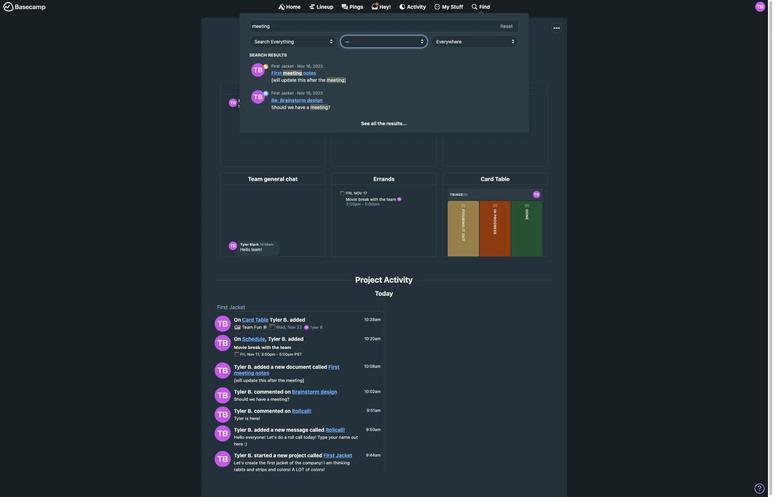 Task type: describe. For each thing, give the bounding box(es) containing it.
tyler is here!
[[234, 416, 260, 421]]

main element
[[0, 0, 769, 133]]

first for first jacket · nov 16, 2023 first meeting notes [will update this after the meeting ]
[[272, 64, 280, 69]]

lot inside the let's create the first jacket of the company! i am thinking rabits and strips and colors! a lot of colors!
[[296, 467, 305, 472]]

b. up team
[[282, 336, 287, 342]]

1 vertical spatial rollcall!
[[326, 427, 345, 433]]

lineup link
[[309, 3, 334, 10]]

wed,
[[276, 325, 287, 330]]

my stuff button
[[434, 3, 464, 10]]

today
[[375, 290, 393, 297]]

10:08am
[[364, 364, 381, 369]]

b. for tyler b.
[[320, 325, 324, 330]]

find
[[480, 4, 490, 10]]

1 vertical spatial we
[[250, 397, 255, 402]]

first for first jacket · nov 16, 2023 re: brainstorm design should we have a meeting ?
[[272, 91, 280, 96]]

b. for tyler b. added a new message called rollcall!
[[248, 427, 253, 433]]

tyler for tyler b. started a new project called first jacket
[[234, 453, 247, 459]]

b. for tyler b. added a new document called
[[248, 364, 253, 370]]

b. for tyler b. commented on rollcall!
[[248, 408, 253, 414]]

table
[[255, 317, 269, 323]]

let's inside the let's create the first jacket of the company! i am thinking rabits and strips and colors! a lot of colors!
[[234, 460, 244, 466]]

9:44am
[[366, 453, 381, 458]]

out
[[351, 435, 358, 440]]

notes inside the first meeting notes
[[256, 370, 269, 376]]

9:50am
[[366, 427, 381, 432]]

tyler b. added a new message called rollcall!
[[234, 427, 345, 433]]

a for tyler b. added a new document called
[[271, 364, 274, 370]]

first inside first jacket let's create the first jacket of the company! i am thinking rabits and strips and colors! a lot of colors!
[[300, 46, 309, 52]]

tyler b. commented on brainstorm design
[[234, 389, 337, 395]]

all
[[371, 121, 377, 126]]

create inside the let's create the first jacket of the company! i am thinking rabits and strips and colors! a lot of colors!
[[245, 460, 258, 466]]

called for message
[[310, 427, 325, 433]]

fun
[[254, 325, 262, 330]]

project activity
[[356, 275, 413, 285]]

first for first jacket let's create the first jacket of the company! i am thinking rabits and strips and colors! a lot of colors!
[[355, 31, 377, 44]]

let's create the first jacket of the company! i am thinking rabits and strips and colors! a lot of colors!
[[234, 460, 350, 472]]

1 vertical spatial after
[[268, 378, 277, 383]]

?
[[328, 104, 331, 110]]

commented for brainstorm design
[[254, 389, 284, 395]]

2023 for design
[[313, 91, 323, 96]]

this inside first jacket · nov 16, 2023 first meeting notes [will update this after the meeting ]
[[298, 77, 306, 83]]

9:44am element
[[366, 453, 381, 458]]

brainstorm design link
[[292, 389, 337, 395]]

0 horizontal spatial first jacket link
[[217, 304, 245, 311]]

1 vertical spatial activity
[[384, 275, 413, 285]]

for search image for first
[[263, 64, 268, 69]]

everyone!
[[246, 435, 266, 440]]

jacket for first jacket · nov 16, 2023 first meeting notes [will update this after the meeting ]
[[281, 64, 294, 69]]

search
[[250, 52, 267, 57]]

a inside first jacket let's create the first jacket of the company! i am thinking rabits and strips and colors! a lot of colors!
[[469, 46, 473, 52]]

on for on card table tyler b. added
[[234, 317, 241, 323]]

movie break with the team fri, nov 17, 3:00pm -     5:00pm pst
[[234, 345, 302, 357]]

see all the results…
[[361, 121, 407, 126]]

results
[[268, 52, 287, 57]]

a inside first jacket · nov 16, 2023 re: brainstorm design should we have a meeting ?
[[307, 104, 309, 110]]

do
[[278, 435, 283, 440]]

1 vertical spatial update
[[244, 378, 258, 383]]

jacket inside first jacket let's create the first jacket of the company! i am thinking rabits and strips and colors! a lot of colors!
[[311, 46, 325, 52]]

3:00pm
[[261, 352, 276, 357]]

break
[[248, 345, 261, 350]]

a for should we have a meeting?
[[267, 397, 270, 402]]

i inside first jacket let's create the first jacket of the company! i am thinking rabits and strips and colors! a lot of colors!
[[368, 46, 369, 52]]

stuff
[[451, 4, 464, 10]]

nov 16, 2023 element for design
[[297, 91, 323, 96]]

hey! button
[[372, 2, 391, 10]]

tyler black image for tyler b. commented on rollcall!
[[215, 407, 231, 423]]

the inside movie break with the team fri, nov 17, 3:00pm -     5:00pm pst
[[272, 345, 279, 350]]

schedule link
[[242, 336, 265, 342]]

update inside first jacket · nov 16, 2023 first meeting notes [will update this after the meeting ]
[[282, 77, 297, 83]]

1 vertical spatial design
[[321, 389, 337, 395]]

0 horizontal spatial [will
[[234, 378, 242, 383]]

jacket for first jacket
[[229, 304, 245, 311]]

switch accounts image
[[3, 2, 46, 12]]

none reset field inside main element
[[497, 22, 517, 31]]

meeting]
[[286, 378, 304, 383]]

team fun
[[242, 325, 263, 330]]

first for first meeting notes
[[329, 364, 340, 370]]

we inside first jacket · nov 16, 2023 re: brainstorm design should we have a meeting ?
[[288, 104, 294, 110]]

rabits inside first jacket let's create the first jacket of the company! i am thinking rabits and strips and colors! a lot of colors!
[[400, 46, 414, 52]]

rollcall! link for tyler b. added a new message called
[[326, 427, 345, 433]]

project
[[356, 275, 382, 285]]

create inside first jacket let's create the first jacket of the company! i am thinking rabits and strips and colors! a lot of colors!
[[274, 46, 289, 52]]

tyler for tyler b. added a new message called rollcall!
[[234, 427, 247, 433]]

hello everyone! let's do a roll call today! type your name out here :)
[[234, 435, 358, 447]]

called for project
[[308, 453, 323, 459]]

after inside first jacket · nov 16, 2023 first meeting notes [will update this after the meeting ]
[[307, 77, 317, 83]]

5:00pm
[[280, 352, 294, 357]]

0 horizontal spatial this
[[259, 378, 266, 383]]

started
[[254, 453, 272, 459]]

should inside first jacket · nov 16, 2023 re: brainstorm design should we have a meeting ?
[[272, 104, 287, 110]]

9:50am element
[[366, 427, 381, 432]]

[will update this after the meeting]
[[234, 378, 304, 383]]

b. for tyler b. commented on brainstorm design
[[248, 389, 253, 395]]

jacket down name
[[336, 453, 353, 459]]

first jacket let's create the first jacket of the company! i am thinking rabits and strips and colors! a lot of colors!
[[260, 31, 508, 52]]

a inside hello everyone! let's do a roll call today! type your name out here :)
[[285, 435, 287, 440]]

with
[[262, 345, 271, 350]]

for search image for re:
[[263, 91, 268, 96]]

my
[[442, 4, 450, 10]]

22
[[297, 325, 302, 330]]

16, for notes
[[306, 64, 312, 69]]

a for tyler b. started a new project called first jacket
[[273, 453, 276, 459]]

tyler b. added a new document called
[[234, 364, 329, 370]]

]
[[345, 77, 346, 83]]

nov inside movie break with the team fri, nov 17, 3:00pm -     5:00pm pst
[[247, 352, 255, 357]]

results…
[[387, 121, 407, 126]]

team
[[280, 345, 291, 350]]

17,
[[256, 352, 260, 357]]

meeting up ?
[[327, 77, 345, 83]]

a for tyler b. added a new message called rollcall!
[[271, 427, 274, 433]]

pings
[[350, 4, 364, 10]]

commented for rollcall!
[[254, 408, 284, 414]]

is
[[245, 416, 249, 421]]

tyler b. started a new project called first jacket
[[234, 453, 353, 459]]

tyler black image for tyler b. commented on brainstorm design
[[215, 388, 231, 404]]

team
[[242, 325, 253, 330]]

see all the results… link
[[361, 121, 407, 126]]

am inside first jacket let's create the first jacket of the company! i am thinking rabits and strips and colors! a lot of colors!
[[370, 46, 378, 52]]

strips inside first jacket let's create the first jacket of the company! i am thinking rabits and strips and colors! a lot of colors!
[[426, 46, 439, 52]]

nov 16, 2023 element for notes
[[297, 64, 323, 69]]

first inside the let's create the first jacket of the company! i am thinking rabits and strips and colors! a lot of colors!
[[267, 460, 275, 466]]

roll
[[288, 435, 294, 440]]

card
[[242, 317, 254, 323]]

9:51am
[[367, 408, 381, 413]]

first jacket · nov 16, 2023 re: brainstorm design should we have a meeting ?
[[272, 91, 331, 110]]

jacket for first jacket let's create the first jacket of the company! i am thinking rabits and strips and colors! a lot of colors!
[[380, 31, 414, 44]]

home link
[[278, 3, 301, 10]]

here!
[[250, 416, 260, 421]]

lineup
[[317, 4, 334, 10]]

first jacket · nov 16, 2023 first meeting notes [will update this after the meeting ]
[[272, 64, 346, 83]]

tyler for tyler is here!
[[234, 416, 244, 421]]

call
[[296, 435, 303, 440]]

strips inside the let's create the first jacket of the company! i am thinking rabits and strips and colors! a lot of colors!
[[256, 467, 267, 472]]

nov inside first jacket · nov 16, 2023 re: brainstorm design should we have a meeting ?
[[297, 91, 305, 96]]



Task type: locate. For each thing, give the bounding box(es) containing it.
colors!
[[451, 46, 468, 52], [492, 46, 508, 52], [277, 467, 291, 472], [311, 467, 325, 472]]

first jacket link
[[217, 304, 245, 311], [324, 453, 353, 459]]

company! up ]
[[342, 46, 366, 52]]

the inside first jacket · nov 16, 2023 first meeting notes [will update this after the meeting ]
[[319, 77, 326, 83]]

create up the results
[[274, 46, 289, 52]]

brainstorm inside first jacket · nov 16, 2023 re: brainstorm design should we have a meeting ?
[[280, 97, 306, 103]]

-
[[277, 352, 278, 357]]

1 2023 from the top
[[313, 64, 323, 69]]

nov inside first jacket · nov 16, 2023 first meeting notes [will update this after the meeting ]
[[297, 64, 305, 69]]

for search image
[[263, 64, 268, 69], [263, 91, 268, 96]]

type
[[318, 435, 328, 440]]

schedule
[[242, 336, 265, 342]]

rabits down the search for… search field
[[400, 46, 414, 52]]

2 vertical spatial new
[[278, 453, 288, 459]]

meeting?
[[271, 397, 290, 402]]

a down re: brainstorm design link
[[307, 104, 309, 110]]

1 horizontal spatial rollcall! link
[[326, 427, 345, 433]]

1 nov 16, 2023 element from the top
[[297, 64, 323, 69]]

have inside first jacket · nov 16, 2023 re: brainstorm design should we have a meeting ?
[[295, 104, 306, 110]]

tyler up should we have a meeting?
[[234, 389, 247, 395]]

0 horizontal spatial am
[[326, 460, 333, 466]]

1 horizontal spatial notes
[[303, 70, 316, 76]]

on up the meeting?
[[285, 389, 291, 395]]

jacket down tyler b. started a new project called first jacket
[[276, 460, 289, 466]]

0 vertical spatial rollcall! link
[[292, 408, 312, 414]]

on left the card
[[234, 317, 241, 323]]

1 vertical spatial lot
[[296, 467, 305, 472]]

1 horizontal spatial i
[[368, 46, 369, 52]]

0 horizontal spatial i
[[324, 460, 325, 466]]

jacket down the results
[[281, 64, 294, 69]]

new up do
[[275, 427, 285, 433]]

1 vertical spatial on
[[234, 336, 241, 342]]

meeting down fri,
[[234, 370, 254, 376]]

a left the meeting?
[[267, 397, 270, 402]]

pings button
[[342, 3, 364, 10]]

notes inside first jacket · nov 16, 2023 first meeting notes [will update this after the meeting ]
[[303, 70, 316, 76]]

0 horizontal spatial after
[[268, 378, 277, 383]]

0 vertical spatial have
[[295, 104, 306, 110]]

here
[[234, 441, 243, 447]]

hey!
[[380, 4, 391, 10]]

0 vertical spatial on
[[285, 389, 291, 395]]

1 vertical spatial [will
[[234, 378, 242, 383]]

rollcall! link up message
[[292, 408, 312, 414]]

create down the 'started'
[[245, 460, 258, 466]]

activity left my
[[407, 4, 426, 10]]

a right the 'started'
[[273, 453, 276, 459]]

have
[[295, 104, 306, 110], [256, 397, 266, 402]]

0 vertical spatial commented
[[254, 389, 284, 395]]

re:
[[272, 97, 279, 103]]

2 16, from the top
[[306, 91, 312, 96]]

0 horizontal spatial a
[[292, 467, 295, 472]]

10:28am element
[[365, 317, 381, 322]]

rollcall! up message
[[292, 408, 312, 414]]

company!
[[342, 46, 366, 52], [303, 460, 323, 466]]

0 vertical spatial first jacket link
[[217, 304, 245, 311]]

[will down fri,
[[234, 378, 242, 383]]

on for brainstorm
[[285, 389, 291, 395]]

0 horizontal spatial rabits
[[234, 467, 246, 472]]

notes up first jacket · nov 16, 2023 re: brainstorm design should we have a meeting ?
[[303, 70, 316, 76]]

2 · from the top
[[295, 91, 296, 96]]

jacket up re: brainstorm design link
[[281, 91, 294, 96]]

0 vertical spatial on
[[234, 317, 241, 323]]

1 vertical spatial a
[[292, 467, 295, 472]]

1 vertical spatial notes
[[256, 370, 269, 376]]

tyler for tyler b. commented on brainstorm design
[[234, 389, 247, 395]]

new up the let's create the first jacket of the company! i am thinking rabits and strips and colors! a lot of colors!
[[278, 453, 288, 459]]

:)
[[244, 441, 247, 447]]

tyler b. commented on rollcall!
[[234, 408, 312, 414]]

a right do
[[285, 435, 287, 440]]

called right project
[[308, 453, 323, 459]]

1 horizontal spatial this
[[298, 77, 306, 83]]

commented
[[254, 389, 284, 395], [254, 408, 284, 414]]

first down the 'started'
[[267, 460, 275, 466]]

thinking inside the let's create the first jacket of the company! i am thinking rabits and strips and colors! a lot of colors!
[[334, 460, 350, 466]]

on for rollcall!
[[285, 408, 291, 414]]

16, inside first jacket · nov 16, 2023 re: brainstorm design should we have a meeting ?
[[306, 91, 312, 96]]

1 horizontal spatial update
[[282, 77, 297, 83]]

nov 16, 2023 element
[[297, 64, 323, 69], [297, 91, 323, 96]]

company! down project
[[303, 460, 323, 466]]

b. up should we have a meeting?
[[248, 389, 253, 395]]

hello
[[234, 435, 245, 440]]

on
[[285, 389, 291, 395], [285, 408, 291, 414]]

jacket for first jacket · nov 16, 2023 re: brainstorm design should we have a meeting ?
[[281, 91, 294, 96]]

let's inside first jacket let's create the first jacket of the company! i am thinking rabits and strips and colors! a lot of colors!
[[260, 46, 272, 52]]

rollcall! link
[[292, 408, 312, 414], [326, 427, 345, 433]]

0 horizontal spatial jacket
[[276, 460, 289, 466]]

10:02am element
[[365, 389, 381, 394]]

jacket
[[311, 46, 325, 52], [276, 460, 289, 466]]

1 horizontal spatial first jacket link
[[324, 453, 353, 459]]

we down re: brainstorm design link
[[288, 104, 294, 110]]

jacket up first jacket · nov 16, 2023 first meeting notes [will update this after the meeting ]
[[311, 46, 325, 52]]

1 vertical spatial 16,
[[306, 91, 312, 96]]

0 vertical spatial jacket
[[311, 46, 325, 52]]

message
[[286, 427, 309, 433]]

jacket inside first jacket let's create the first jacket of the company! i am thinking rabits and strips and colors! a lot of colors!
[[380, 31, 414, 44]]

0 vertical spatial nov 16, 2023 element
[[297, 64, 323, 69]]

design inside first jacket · nov 16, 2023 re: brainstorm design should we have a meeting ?
[[307, 97, 323, 103]]

a down tyler b. commented on rollcall!
[[271, 427, 274, 433]]

thinking
[[379, 46, 399, 52], [334, 460, 350, 466]]

document
[[286, 364, 311, 370]]

1 vertical spatial rabits
[[234, 467, 246, 472]]

have down re: brainstorm design link
[[295, 104, 306, 110]]

2 on from the top
[[285, 408, 291, 414]]

10:28am
[[365, 317, 381, 322]]

0 horizontal spatial update
[[244, 378, 258, 383]]

first
[[355, 31, 377, 44], [272, 64, 280, 69], [272, 70, 282, 76], [272, 91, 280, 96], [217, 304, 228, 311], [329, 364, 340, 370], [324, 453, 335, 459]]

1 horizontal spatial after
[[307, 77, 317, 83]]

tyler up the wed,
[[270, 317, 282, 323]]

jacket inside first jacket · nov 16, 2023 first meeting notes [will update this after the meeting ]
[[281, 64, 294, 69]]

0 horizontal spatial thinking
[[334, 460, 350, 466]]

a
[[307, 104, 309, 110], [271, 364, 274, 370], [267, 397, 270, 402], [271, 427, 274, 433], [285, 435, 287, 440], [273, 453, 276, 459]]

let's for first
[[260, 46, 272, 52]]

2 nov 16, 2023 element from the top
[[297, 91, 323, 96]]

10:20am
[[365, 336, 381, 341]]

let's down here
[[234, 460, 244, 466]]

0 vertical spatial strips
[[426, 46, 439, 52]]

0 vertical spatial for search image
[[263, 64, 268, 69]]

0 vertical spatial update
[[282, 77, 297, 83]]

0 horizontal spatial lot
[[296, 467, 305, 472]]

0 horizontal spatial should
[[234, 397, 248, 402]]

nov
[[297, 64, 305, 69], [297, 91, 305, 96], [288, 325, 296, 330], [247, 352, 255, 357]]

after down tyler b. added a new document called
[[268, 378, 277, 383]]

0 vertical spatial activity
[[407, 4, 426, 10]]

commented up should we have a meeting?
[[254, 389, 284, 395]]

1 vertical spatial new
[[275, 427, 285, 433]]

1 · from the top
[[295, 64, 296, 69]]

1 16, from the top
[[306, 64, 312, 69]]

1 horizontal spatial [will
[[272, 77, 280, 83]]

my stuff
[[442, 4, 464, 10]]

tyler b.
[[309, 325, 324, 330]]

1 vertical spatial for search image
[[263, 91, 268, 96]]

name
[[339, 435, 350, 440]]

company! inside the let's create the first jacket of the company! i am thinking rabits and strips and colors! a lot of colors!
[[303, 460, 323, 466]]

1 vertical spatial brainstorm
[[292, 389, 320, 395]]

0 vertical spatial called
[[313, 364, 327, 370]]

b. down break
[[248, 364, 253, 370]]

thinking inside first jacket let's create the first jacket of the company! i am thinking rabits and strips and colors! a lot of colors!
[[379, 46, 399, 52]]

i down "type" at the bottom left of the page
[[324, 460, 325, 466]]

0 vertical spatial rabits
[[400, 46, 414, 52]]

b. up wed, nov 22
[[284, 317, 289, 323]]

a down the 3:00pm
[[271, 364, 274, 370]]

tyler down fri,
[[234, 364, 247, 370]]

0 vertical spatial a
[[469, 46, 473, 52]]

new down -
[[275, 364, 285, 370]]

meeting inside the first meeting notes
[[234, 370, 254, 376]]

new for message
[[275, 427, 285, 433]]

1 horizontal spatial first
[[300, 46, 309, 52]]

am inside the let's create the first jacket of the company! i am thinking rabits and strips and colors! a lot of colors!
[[326, 460, 333, 466]]

0 vertical spatial thinking
[[379, 46, 399, 52]]

1 commented from the top
[[254, 389, 284, 395]]

first jacket link up the card
[[217, 304, 245, 311]]

lot inside first jacket let's create the first jacket of the company! i am thinking rabits and strips and colors! a lot of colors!
[[474, 46, 484, 52]]

10:08am element
[[364, 364, 381, 369]]

rabits inside the let's create the first jacket of the company! i am thinking rabits and strips and colors! a lot of colors!
[[234, 467, 246, 472]]

jacket inside first jacket · nov 16, 2023 re: brainstorm design should we have a meeting ?
[[281, 91, 294, 96]]

1 horizontal spatial strips
[[426, 46, 439, 52]]

2 for search image from the top
[[263, 91, 268, 96]]

added
[[290, 317, 305, 323], [288, 336, 304, 342], [254, 364, 270, 370], [254, 427, 270, 433]]

0 vertical spatial we
[[288, 104, 294, 110]]

today!
[[304, 435, 317, 440]]

first up first jacket · nov 16, 2023 first meeting notes [will update this after the meeting ]
[[300, 46, 309, 52]]

we up here! on the left bottom of page
[[250, 397, 255, 402]]

1 vertical spatial commented
[[254, 408, 284, 414]]

company! inside first jacket let's create the first jacket of the company! i am thinking rabits and strips and colors! a lot of colors!
[[342, 46, 366, 52]]

Search for… search field
[[250, 20, 519, 32]]

1 horizontal spatial a
[[469, 46, 473, 52]]

10:20am element
[[365, 336, 381, 341]]

update up should we have a meeting?
[[244, 378, 258, 383]]

have up tyler b. commented on rollcall!
[[256, 397, 266, 402]]

0 vertical spatial design
[[307, 97, 323, 103]]

1 vertical spatial on
[[285, 408, 291, 414]]

on card table tyler b. added
[[234, 317, 305, 323]]

of
[[327, 46, 331, 52], [485, 46, 490, 52], [290, 460, 294, 466], [306, 467, 310, 472]]

1 horizontal spatial lot
[[474, 46, 484, 52]]

first
[[300, 46, 309, 52], [267, 460, 275, 466]]

search results
[[250, 52, 287, 57]]

0 vertical spatial ·
[[295, 64, 296, 69]]

16, inside first jacket · nov 16, 2023 first meeting notes [will update this after the meeting ]
[[306, 64, 312, 69]]

movie
[[234, 345, 247, 350]]

called for document
[[313, 364, 327, 370]]

0 vertical spatial create
[[274, 46, 289, 52]]

added up 22
[[290, 317, 305, 323]]

let's left do
[[267, 435, 277, 440]]

card table link
[[242, 317, 269, 323]]

[will up "re:"
[[272, 77, 280, 83]]

update up re: brainstorm design link
[[282, 77, 297, 83]]

1 on from the top
[[234, 317, 241, 323]]

am down your
[[326, 460, 333, 466]]

on schedule ,       tyler b. added
[[234, 336, 304, 342]]

1 vertical spatial jacket
[[276, 460, 289, 466]]

tyler for tyler b. added a new document called
[[234, 364, 247, 370]]

new for document
[[275, 364, 285, 370]]

project
[[289, 453, 307, 459]]

1 horizontal spatial jacket
[[311, 46, 325, 52]]

rabits down here
[[234, 467, 246, 472]]

fri,
[[240, 352, 246, 357]]

,
[[265, 336, 267, 342]]

1 vertical spatial first jacket link
[[324, 453, 353, 459]]

let's up search results
[[260, 46, 272, 52]]

1 vertical spatial ·
[[295, 91, 296, 96]]

on for on schedule ,       tyler b. added
[[234, 336, 241, 342]]

tyler right 22
[[310, 325, 319, 330]]

[will inside first jacket · nov 16, 2023 first meeting notes [will update this after the meeting ]
[[272, 77, 280, 83]]

let's for hello
[[267, 435, 277, 440]]

b. up tyler is here!
[[248, 408, 253, 414]]

0 horizontal spatial notes
[[256, 370, 269, 376]]

lot
[[474, 46, 484, 52], [296, 467, 305, 472]]

0 vertical spatial should
[[272, 104, 287, 110]]

on
[[234, 317, 241, 323], [234, 336, 241, 342]]

1 on from the top
[[285, 389, 291, 395]]

0 horizontal spatial first
[[267, 460, 275, 466]]

re: brainstorm design link
[[272, 97, 323, 103]]

0 vertical spatial brainstorm
[[280, 97, 306, 103]]

a inside the let's create the first jacket of the company! i am thinking rabits and strips and colors! a lot of colors!
[[292, 467, 295, 472]]

on up movie
[[234, 336, 241, 342]]

new for project
[[278, 453, 288, 459]]

your
[[329, 435, 338, 440]]

notes up the [will update this after the meeting]
[[256, 370, 269, 376]]

i down the search for… search field
[[368, 46, 369, 52]]

added up the everyone!
[[254, 427, 270, 433]]

added down 17,
[[254, 364, 270, 370]]

0 vertical spatial i
[[368, 46, 369, 52]]

movie break with the team link
[[234, 345, 291, 350]]

1 vertical spatial this
[[259, 378, 266, 383]]

on down the meeting?
[[285, 408, 291, 414]]

meeting down the results
[[283, 70, 302, 76]]

0 horizontal spatial rollcall! link
[[292, 408, 312, 414]]

am down the search for… search field
[[370, 46, 378, 52]]

let's
[[260, 46, 272, 52], [267, 435, 277, 440], [234, 460, 244, 466]]

first jacket link down your
[[324, 453, 353, 459]]

· for brainstorm
[[295, 91, 296, 96]]

called up "type" at the bottom left of the page
[[310, 427, 325, 433]]

1 vertical spatial first
[[267, 460, 275, 466]]

first inside first jacket · nov 16, 2023 re: brainstorm design should we have a meeting ?
[[272, 91, 280, 96]]

brainstorm right "re:"
[[280, 97, 306, 103]]

1 vertical spatial strips
[[256, 467, 267, 472]]

i inside the let's create the first jacket of the company! i am thinking rabits and strips and colors! a lot of colors!
[[324, 460, 325, 466]]

wed, nov 22
[[276, 325, 304, 330]]

b. for tyler b. started a new project called first jacket
[[248, 453, 253, 459]]

1 horizontal spatial am
[[370, 46, 378, 52]]

· for meeting
[[295, 64, 296, 69]]

meeting down re: brainstorm design link
[[311, 104, 328, 110]]

first for first jacket
[[217, 304, 228, 311]]

activity link
[[399, 3, 426, 10]]

2 commented from the top
[[254, 408, 284, 414]]

0 horizontal spatial rollcall!
[[292, 408, 312, 414]]

activity inside main element
[[407, 4, 426, 10]]

see
[[361, 121, 370, 126]]

rollcall! link up your
[[326, 427, 345, 433]]

b. up the everyone!
[[248, 427, 253, 433]]

1 horizontal spatial create
[[274, 46, 289, 52]]

0 vertical spatial [will
[[272, 77, 280, 83]]

tyler black image for ,       tyler b. added
[[215, 335, 231, 351]]

b. left the 'started'
[[248, 453, 253, 459]]

9:51am element
[[367, 408, 381, 413]]

1 vertical spatial create
[[245, 460, 258, 466]]

should we have a meeting?
[[234, 397, 290, 402]]

1 vertical spatial called
[[310, 427, 325, 433]]

1 horizontal spatial have
[[295, 104, 306, 110]]

tyler right ,
[[268, 336, 281, 342]]

thinking down name
[[334, 460, 350, 466]]

tyler black image
[[251, 63, 265, 77], [251, 90, 265, 104], [215, 316, 231, 332], [304, 325, 309, 330], [215, 363, 231, 379], [215, 451, 231, 467]]

[will
[[272, 77, 280, 83], [234, 378, 242, 383]]

called right document
[[313, 364, 327, 370]]

· inside first jacket · nov 16, 2023 first meeting notes [will update this after the meeting ]
[[295, 64, 296, 69]]

· inside first jacket · nov 16, 2023 re: brainstorm design should we have a meeting ?
[[295, 91, 296, 96]]

1 vertical spatial should
[[234, 397, 248, 402]]

2023 inside first jacket · nov 16, 2023 re: brainstorm design should we have a meeting ?
[[313, 91, 323, 96]]

called
[[313, 364, 327, 370], [310, 427, 325, 433], [308, 453, 323, 459]]

after up first jacket · nov 16, 2023 re: brainstorm design should we have a meeting ?
[[307, 77, 317, 83]]

tyler for tyler b.
[[310, 325, 319, 330]]

commented down should we have a meeting?
[[254, 408, 284, 414]]

1 vertical spatial nov 16, 2023 element
[[297, 91, 323, 96]]

first jacket
[[217, 304, 245, 311]]

2023 for notes
[[313, 64, 323, 69]]

1 horizontal spatial company!
[[342, 46, 366, 52]]

first meeting notes
[[234, 364, 340, 376]]

let's inside hello everyone! let's do a roll call today! type your name out here :)
[[267, 435, 277, 440]]

and
[[415, 46, 424, 52], [441, 46, 450, 52], [247, 467, 254, 472], [268, 467, 276, 472]]

1 vertical spatial let's
[[267, 435, 277, 440]]

rollcall! link for tyler b. commented on
[[292, 408, 312, 414]]

meeting inside first jacket · nov 16, 2023 re: brainstorm design should we have a meeting ?
[[311, 104, 328, 110]]

tyler for tyler b. commented on rollcall!
[[234, 408, 247, 414]]

find button
[[472, 3, 490, 10]]

jacket
[[380, 31, 414, 44], [281, 64, 294, 69], [281, 91, 294, 96], [229, 304, 245, 311], [336, 453, 353, 459]]

this up should we have a meeting?
[[259, 378, 266, 383]]

first inside first jacket let's create the first jacket of the company! i am thinking rabits and strips and colors! a lot of colors!
[[355, 31, 377, 44]]

0 horizontal spatial have
[[256, 397, 266, 402]]

0 vertical spatial this
[[298, 77, 306, 83]]

thinking down the search for… search field
[[379, 46, 399, 52]]

1 horizontal spatial should
[[272, 104, 287, 110]]

should down "re:"
[[272, 104, 287, 110]]

tyler black image for tyler b. added a new message called rollcall!
[[215, 426, 231, 442]]

0 vertical spatial rollcall!
[[292, 408, 312, 414]]

0 vertical spatial notes
[[303, 70, 316, 76]]

1 vertical spatial rollcall! link
[[326, 427, 345, 433]]

None reset field
[[497, 22, 517, 31]]

10:02am
[[365, 389, 381, 394]]

rollcall! up your
[[326, 427, 345, 433]]

first meeting notes link
[[234, 364, 340, 376]]

jacket up the card
[[229, 304, 245, 311]]

tyler up is
[[234, 408, 247, 414]]

1 horizontal spatial thinking
[[379, 46, 399, 52]]

this up first jacket · nov 16, 2023 re: brainstorm design should we have a meeting ?
[[298, 77, 306, 83]]

0 vertical spatial company!
[[342, 46, 366, 52]]

2 vertical spatial let's
[[234, 460, 244, 466]]

am
[[370, 46, 378, 52], [326, 460, 333, 466]]

tyler up hello on the bottom left
[[234, 427, 247, 433]]

16, for design
[[306, 91, 312, 96]]

tyler down here
[[234, 453, 247, 459]]

jacket inside the let's create the first jacket of the company! i am thinking rabits and strips and colors! a lot of colors!
[[276, 460, 289, 466]]

home
[[286, 4, 301, 10]]

pst
[[295, 352, 302, 357]]

brainstorm down meeting] at the left
[[292, 389, 320, 395]]

b. right 22
[[320, 325, 324, 330]]

·
[[295, 64, 296, 69], [295, 91, 296, 96]]

should up is
[[234, 397, 248, 402]]

jacket down hey!
[[380, 31, 414, 44]]

a
[[469, 46, 473, 52], [292, 467, 295, 472]]

1 vertical spatial thinking
[[334, 460, 350, 466]]

notes
[[303, 70, 316, 76], [256, 370, 269, 376]]

2 2023 from the top
[[313, 91, 323, 96]]

2 on from the top
[[234, 336, 241, 342]]

1 vertical spatial have
[[256, 397, 266, 402]]

first inside the first meeting notes
[[329, 364, 340, 370]]

tyler left is
[[234, 416, 244, 421]]

0 vertical spatial 16,
[[306, 64, 312, 69]]

activity up today
[[384, 275, 413, 285]]

0 horizontal spatial company!
[[303, 460, 323, 466]]

added down 22
[[288, 336, 304, 342]]

tyler black image
[[756, 2, 766, 12], [215, 335, 231, 351], [215, 388, 231, 404], [215, 407, 231, 423], [215, 426, 231, 442]]

1 for search image from the top
[[263, 64, 268, 69]]

0 vertical spatial first
[[300, 46, 309, 52]]

rollcall!
[[292, 408, 312, 414], [326, 427, 345, 433]]

2023 inside first jacket · nov 16, 2023 first meeting notes [will update this after the meeting ]
[[313, 64, 323, 69]]



Task type: vqa. For each thing, say whether or not it's contained in the screenshot.
new corresponding to project
yes



